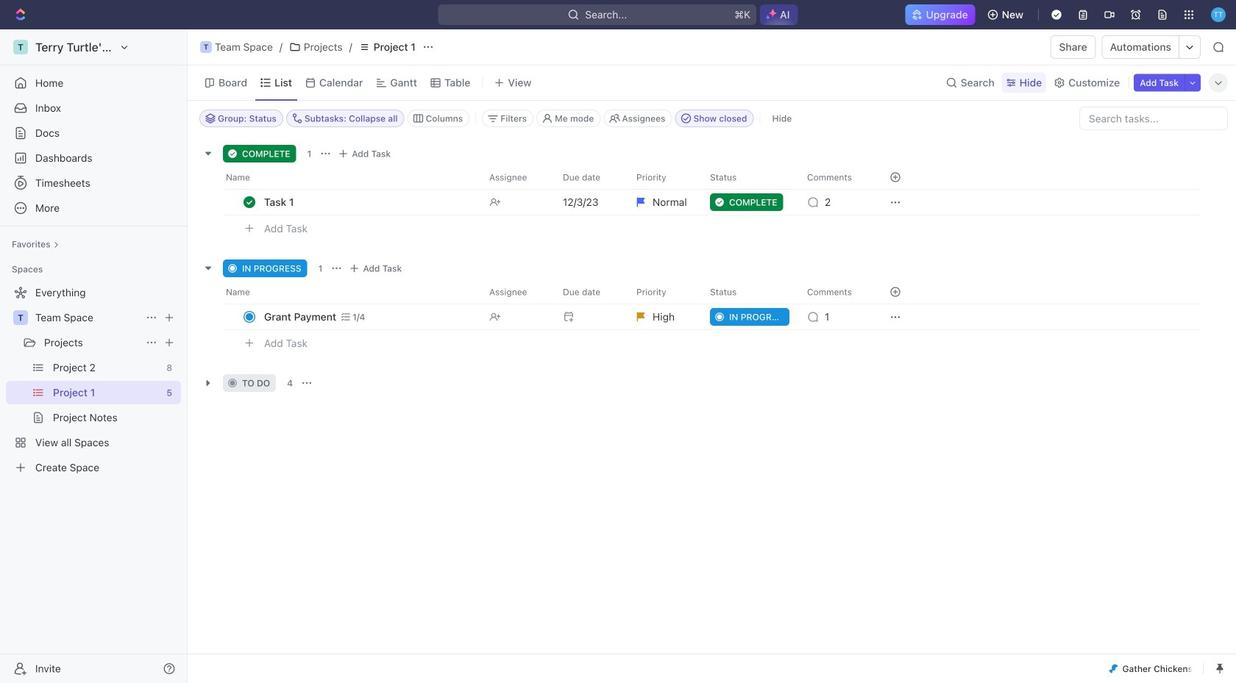 Task type: vqa. For each thing, say whether or not it's contained in the screenshot.
Agenda items from your calendars will show here. Learn more
no



Task type: locate. For each thing, give the bounding box(es) containing it.
0 horizontal spatial team space, , element
[[13, 310, 28, 325]]

team space, , element
[[200, 41, 212, 53], [13, 310, 28, 325]]

0 vertical spatial team space, , element
[[200, 41, 212, 53]]

1 horizontal spatial team space, , element
[[200, 41, 212, 53]]

sidebar navigation
[[0, 29, 191, 684]]

1 vertical spatial team space, , element
[[13, 310, 28, 325]]

tree
[[6, 281, 181, 480]]

drumstick bite image
[[1109, 665, 1118, 674]]

terry turtle's workspace, , element
[[13, 40, 28, 54]]



Task type: describe. For each thing, give the bounding box(es) containing it.
Search tasks... text field
[[1080, 107, 1227, 129]]

team space, , element inside tree
[[13, 310, 28, 325]]

tree inside sidebar navigation
[[6, 281, 181, 480]]



